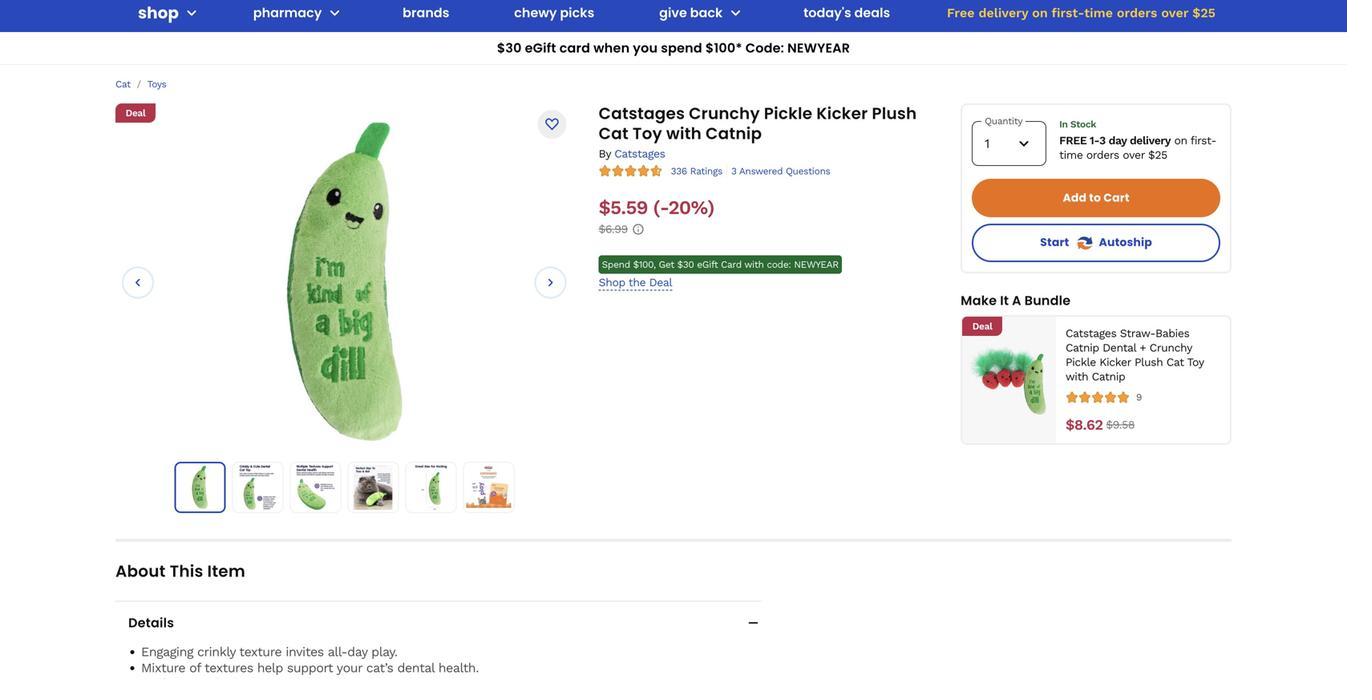 Task type: describe. For each thing, give the bounding box(es) containing it.
$5.59 (-20%)
[[599, 196, 714, 219]]

(-
[[653, 196, 668, 219]]

free delivery on first-time orders over $25
[[947, 5, 1216, 20]]

2 horizontal spatial deal
[[972, 321, 992, 332]]

straw-
[[1120, 327, 1155, 340]]

help
[[257, 660, 283, 676]]

336 ratings button
[[671, 164, 722, 177]]

$9.58
[[1106, 418, 1135, 432]]

$6.99
[[599, 223, 628, 236]]

bundle
[[1025, 291, 1071, 310]]

3 answered questions
[[731, 166, 830, 177]]

$8.62 $9.58
[[1066, 416, 1135, 433]]

3 answered questions button
[[726, 164, 830, 177]]

1 vertical spatial catnip
[[1066, 341, 1099, 354]]

ratings
[[690, 166, 722, 177]]

time inside button
[[1084, 5, 1113, 20]]

autoship
[[1099, 234, 1152, 250]]

cat inside catstages crunchy pickle kicker plush cat toy with catnip
[[599, 122, 629, 145]]

orders inside on first- time orders over $25
[[1086, 148, 1119, 162]]

support
[[287, 660, 333, 676]]

free
[[1059, 134, 1087, 147]]

play.
[[371, 644, 397, 659]]

your
[[337, 660, 362, 676]]

to
[[1089, 190, 1101, 206]]

make
[[961, 291, 997, 310]]

on first- time orders over $25
[[1059, 134, 1216, 162]]

336
[[671, 166, 687, 177]]

carousel-slider region
[[122, 120, 567, 445]]

$100,
[[633, 259, 656, 270]]

item
[[207, 560, 245, 583]]

pharmacy menu image
[[325, 3, 344, 22]]

answered
[[739, 166, 783, 177]]

$25 inside on first- time orders over $25
[[1148, 148, 1167, 162]]

kicker inside catstages crunchy pickle kicker plush cat toy with catnip
[[816, 102, 868, 125]]

plush inside catstages straw-babies catnip dental + crunchy pickle kicker plush cat toy with catnip
[[1135, 356, 1163, 369]]

deals
[[854, 4, 890, 22]]

0 vertical spatial cat
[[115, 79, 130, 90]]

newyear for $30 egift card when you spend $100* code: newyear
[[787, 39, 850, 57]]

in
[[1059, 119, 1068, 130]]

dental
[[397, 660, 434, 676]]

today's deals
[[804, 4, 890, 22]]

day inside engaging crinkly texture invites all-day play. mixture of textures help support your cat's dental health.
[[347, 644, 367, 659]]

shop the deal button
[[599, 276, 672, 291]]

chewy picks link
[[508, 0, 601, 32]]

$25 inside the free delivery on first-time orders over $25 button
[[1192, 5, 1216, 20]]

newyear for spend $100, get $30 egift card with code: newyear shop the deal
[[794, 259, 839, 270]]

$5.59 (-20%) text field
[[599, 196, 714, 219]]

the
[[629, 276, 646, 289]]

egift inside site banner
[[525, 39, 556, 57]]

when
[[593, 39, 630, 57]]

on inside button
[[1032, 5, 1048, 20]]

give back link
[[653, 0, 723, 32]]

babies
[[1155, 327, 1189, 340]]

mixture
[[141, 660, 185, 676]]

make it a bundle
[[961, 291, 1071, 310]]

with inside spend $100, get $30 egift card with code: newyear shop the deal
[[744, 259, 764, 270]]

0 vertical spatial day
[[1109, 134, 1127, 147]]

details image
[[745, 615, 761, 631]]

menu image
[[182, 3, 201, 22]]

toy inside catstages straw-babies catnip dental + crunchy pickle kicker plush cat toy with catnip
[[1187, 356, 1204, 369]]

back
[[690, 4, 723, 22]]

1 vertical spatial catstages crunchy pickle kicker plush cat toy with catnip slide 1 of 6 image
[[178, 466, 222, 509]]

engaging
[[141, 644, 193, 659]]

catstages crunchy pickle kicker plush cat toy with catnip slide 3 of 6 image
[[293, 465, 338, 510]]

kicker inside catstages straw-babies catnip dental + crunchy pickle kicker plush cat toy with catnip
[[1099, 356, 1131, 369]]

stock
[[1070, 119, 1096, 130]]

card
[[559, 39, 590, 57]]

$8.62 text field
[[1066, 416, 1103, 434]]

brands link
[[396, 0, 456, 32]]

give back
[[659, 4, 723, 22]]

$100*
[[705, 39, 742, 57]]

free 1-3 day delivery
[[1059, 134, 1171, 147]]

plush inside catstages crunchy pickle kicker plush cat toy with catnip
[[872, 102, 917, 125]]

shop
[[138, 2, 179, 24]]

picks
[[560, 4, 594, 22]]

invites
[[286, 644, 324, 659]]

crunchy inside catstages crunchy pickle kicker plush cat toy with catnip
[[689, 102, 760, 125]]

free delivery on first-time orders over $25 button
[[942, 0, 1220, 32]]

catstages link
[[614, 147, 665, 160]]

20%)
[[668, 196, 714, 219]]

code:
[[767, 259, 791, 270]]

a
[[1012, 291, 1021, 310]]

of
[[189, 660, 201, 676]]

cat's
[[366, 660, 393, 676]]

delivery inside button
[[979, 5, 1028, 20]]

catstages for catstages crunchy pickle kicker plush cat toy with catnip
[[599, 102, 685, 125]]

1 vertical spatial catstages
[[614, 147, 665, 160]]

$8.62
[[1066, 416, 1103, 433]]

toy inside catstages crunchy pickle kicker plush cat toy with catnip
[[633, 122, 662, 145]]

toys link
[[147, 78, 166, 90]]

$5.59
[[599, 196, 648, 219]]

chewy
[[514, 4, 557, 22]]

+
[[1140, 341, 1146, 354]]

pharmacy link
[[247, 0, 322, 32]]

start
[[1040, 234, 1072, 250]]

on inside on first- time orders over $25
[[1174, 134, 1187, 147]]

orders inside button
[[1117, 5, 1157, 20]]

catstages for catstages straw-babies catnip dental + crunchy pickle kicker plush cat toy with catnip
[[1066, 327, 1116, 340]]



Task type: locate. For each thing, give the bounding box(es) containing it.
with right 'card'
[[744, 259, 764, 270]]

1 vertical spatial orders
[[1086, 148, 1119, 162]]

add to cart button
[[972, 179, 1220, 217]]

$30
[[497, 39, 522, 57], [677, 259, 694, 270]]

newyear inside spend $100, get $30 egift card with code: newyear shop the deal
[[794, 259, 839, 270]]

catstages crunchy pickle kicker plush cat toy with catnip
[[599, 102, 917, 145]]

day up your
[[347, 644, 367, 659]]

0 vertical spatial with
[[666, 122, 702, 145]]

0 horizontal spatial 3
[[731, 166, 737, 177]]

1 vertical spatial cat
[[599, 122, 629, 145]]

day right 1-
[[1109, 134, 1127, 147]]

1 vertical spatial on
[[1174, 134, 1187, 147]]

1 horizontal spatial day
[[1109, 134, 1127, 147]]

day
[[1109, 134, 1127, 147], [347, 644, 367, 659]]

with up 336
[[666, 122, 702, 145]]

newyear
[[787, 39, 850, 57], [794, 259, 839, 270]]

0 horizontal spatial over
[[1123, 148, 1145, 162]]

time inside on first- time orders over $25
[[1059, 148, 1083, 162]]

deal
[[126, 107, 145, 119], [649, 276, 672, 289], [972, 321, 992, 332]]

1 vertical spatial newyear
[[794, 259, 839, 270]]

spend $100, get $30 egift card with code: newyear shop the deal
[[599, 259, 839, 289]]

catnip down 'dental' at the bottom right of page
[[1092, 370, 1125, 383]]

about this item
[[115, 560, 245, 583]]

with
[[666, 122, 702, 145], [744, 259, 764, 270], [1066, 370, 1088, 383]]

newyear inside site banner
[[787, 39, 850, 57]]

$30 egift card when you spend $100* code: newyear
[[497, 39, 850, 57]]

dental
[[1103, 341, 1136, 354]]

toy up catstages link
[[633, 122, 662, 145]]

today's deals link
[[797, 0, 897, 32]]

kicker up questions
[[816, 102, 868, 125]]

0 vertical spatial $30
[[497, 39, 522, 57]]

0 vertical spatial time
[[1084, 5, 1113, 20]]

spend
[[661, 39, 702, 57]]

3 left answered
[[731, 166, 737, 177]]

1 vertical spatial 3
[[731, 166, 737, 177]]

3 right free
[[1099, 134, 1106, 147]]

pickle up $8.62
[[1066, 356, 1096, 369]]

1 vertical spatial pickle
[[1066, 356, 1096, 369]]

0 horizontal spatial kicker
[[816, 102, 868, 125]]

kicker
[[816, 102, 868, 125], [1099, 356, 1131, 369]]

1 horizontal spatial pickle
[[1066, 356, 1096, 369]]

cat up by
[[599, 122, 629, 145]]

shop
[[599, 276, 625, 289]]

3
[[1099, 134, 1106, 147], [731, 166, 737, 177]]

newyear right code:
[[794, 259, 839, 270]]

0 horizontal spatial deal
[[126, 107, 145, 119]]

0 vertical spatial catstages
[[599, 102, 685, 125]]

catstages crunchy pickle kicker plush cat toy with catnip slide 6 of 6 image
[[466, 465, 511, 510]]

catstages right by
[[614, 147, 665, 160]]

cat link
[[115, 78, 130, 90]]

pickle up the '3 answered questions' button
[[764, 102, 812, 125]]

0 vertical spatial toy
[[633, 122, 662, 145]]

catstages crunchy pickle kicker plush cat toy with catnip slide 1 of 6 image
[[286, 120, 403, 441], [178, 466, 222, 509]]

1 vertical spatial $30
[[677, 259, 694, 270]]

crunchy inside catstages straw-babies catnip dental + crunchy pickle kicker plush cat toy with catnip
[[1150, 341, 1192, 354]]

crinkly
[[197, 644, 236, 659]]

you
[[633, 39, 658, 57]]

it
[[1000, 291, 1009, 310]]

1 horizontal spatial $25
[[1192, 5, 1216, 20]]

engaging crinkly texture invites all-day play. mixture of textures help support your cat's dental health.
[[141, 644, 479, 676]]

0 horizontal spatial catstages crunchy pickle kicker plush cat toy with catnip slide 1 of 6 image
[[178, 466, 222, 509]]

chewy picks
[[514, 4, 594, 22]]

in stock
[[1059, 119, 1096, 130]]

delivery right free
[[979, 5, 1028, 20]]

about
[[115, 560, 166, 583]]

1 vertical spatial deal
[[649, 276, 672, 289]]

catstages up 'dental' at the bottom right of page
[[1066, 327, 1116, 340]]

1 vertical spatial plush
[[1135, 356, 1163, 369]]

pickle inside catstages straw-babies catnip dental + crunchy pickle kicker plush cat toy with catnip
[[1066, 356, 1096, 369]]

egift
[[525, 39, 556, 57], [697, 259, 718, 270]]

0 horizontal spatial crunchy
[[689, 102, 760, 125]]

list
[[174, 462, 514, 513]]

over inside button
[[1161, 5, 1188, 20]]

1 horizontal spatial time
[[1084, 5, 1113, 20]]

catnip left 'dental' at the bottom right of page
[[1066, 341, 1099, 354]]

1 horizontal spatial kicker
[[1099, 356, 1131, 369]]

2 horizontal spatial cat
[[1166, 356, 1184, 369]]

1 vertical spatial first-
[[1191, 134, 1216, 147]]

catstages inside catstages crunchy pickle kicker plush cat toy with catnip
[[599, 102, 685, 125]]

1 vertical spatial egift
[[697, 259, 718, 270]]

this
[[170, 560, 203, 583]]

$30 inside site banner
[[497, 39, 522, 57]]

card
[[721, 259, 742, 270]]

0 vertical spatial egift
[[525, 39, 556, 57]]

1 vertical spatial kicker
[[1099, 356, 1131, 369]]

catstages up catstages link
[[599, 102, 685, 125]]

0 vertical spatial first-
[[1052, 5, 1084, 20]]

$30 right get
[[677, 259, 694, 270]]

all-
[[328, 644, 347, 659]]

0 vertical spatial 3
[[1099, 134, 1106, 147]]

0 vertical spatial catstages crunchy pickle kicker plush cat toy with catnip slide 1 of 6 image
[[286, 120, 403, 441]]

pickle inside catstages crunchy pickle kicker plush cat toy with catnip
[[764, 102, 812, 125]]

1 vertical spatial toy
[[1187, 356, 1204, 369]]

0 horizontal spatial $30
[[497, 39, 522, 57]]

3 inside the '3 answered questions' button
[[731, 166, 737, 177]]

cart
[[1104, 190, 1130, 206]]

catnip up answered
[[706, 122, 762, 145]]

1 horizontal spatial plush
[[1135, 356, 1163, 369]]

cat down babies
[[1166, 356, 1184, 369]]

1 horizontal spatial $30
[[677, 259, 694, 270]]

over
[[1161, 5, 1188, 20], [1123, 148, 1145, 162]]

catstages straw-babies catnip dental + crunchy pickle kicker plush cat toy with catnip link
[[1066, 326, 1220, 384]]

details
[[128, 614, 174, 632]]

kicker down 'dental' at the bottom right of page
[[1099, 356, 1131, 369]]

0 horizontal spatial day
[[347, 644, 367, 659]]

egift left 'card'
[[697, 259, 718, 270]]

egift inside spend $100, get $30 egift card with code: newyear shop the deal
[[697, 259, 718, 270]]

cat left the toys
[[115, 79, 130, 90]]

0 vertical spatial over
[[1161, 5, 1188, 20]]

catnip inside catstages crunchy pickle kicker plush cat toy with catnip
[[706, 122, 762, 145]]

delivery right 1-
[[1130, 134, 1171, 147]]

1 horizontal spatial toy
[[1187, 356, 1204, 369]]

health.
[[438, 660, 479, 676]]

1 vertical spatial time
[[1059, 148, 1083, 162]]

336 ratings
[[671, 166, 722, 177]]

catstages straw-babies catnip dental + crunchy pickle kicker plush cat toy with catnip image
[[969, 340, 1050, 421]]

catstages crunchy pickle kicker plush cat toy with catnip slide 5 of 6 image
[[408, 465, 453, 510]]

0 vertical spatial pickle
[[764, 102, 812, 125]]

shop button
[[138, 0, 201, 32]]

textures
[[204, 660, 253, 676]]

on right free
[[1032, 5, 1048, 20]]

0 vertical spatial newyear
[[787, 39, 850, 57]]

with inside catstages crunchy pickle kicker plush cat toy with catnip
[[666, 122, 702, 145]]

spend
[[602, 259, 630, 270]]

0 horizontal spatial toy
[[633, 122, 662, 145]]

$30 inside spend $100, get $30 egift card with code: newyear shop the deal
[[677, 259, 694, 270]]

2 vertical spatial catnip
[[1092, 370, 1125, 383]]

0 horizontal spatial with
[[666, 122, 702, 145]]

time
[[1084, 5, 1113, 20], [1059, 148, 1083, 162]]

1 horizontal spatial catstages crunchy pickle kicker plush cat toy with catnip slide 1 of 6 image
[[286, 120, 403, 441]]

1 horizontal spatial on
[[1174, 134, 1187, 147]]

1 horizontal spatial with
[[744, 259, 764, 270]]

0 vertical spatial delivery
[[979, 5, 1028, 20]]

0 horizontal spatial time
[[1059, 148, 1083, 162]]

get
[[659, 259, 674, 270]]

deal down cat link
[[126, 107, 145, 119]]

catstages
[[599, 102, 685, 125], [614, 147, 665, 160], [1066, 327, 1116, 340]]

crunchy up ratings on the top right of the page
[[689, 102, 760, 125]]

toy down babies
[[1187, 356, 1204, 369]]

free
[[947, 5, 975, 20]]

2 vertical spatial catstages
[[1066, 327, 1116, 340]]

0 vertical spatial catnip
[[706, 122, 762, 145]]

1 vertical spatial $25
[[1148, 148, 1167, 162]]

give back menu image
[[726, 3, 745, 22]]

2 vertical spatial cat
[[1166, 356, 1184, 369]]

0 horizontal spatial $25
[[1148, 148, 1167, 162]]

site banner
[[0, 0, 1347, 65]]

2 horizontal spatial with
[[1066, 370, 1088, 383]]

pharmacy
[[253, 4, 322, 22]]

crunchy down babies
[[1150, 341, 1192, 354]]

catstages crunchy pickle kicker plush cat toy with catnip slide 1 of 6 image inside carousel-slider region
[[286, 120, 403, 441]]

$9.58 text field
[[1106, 416, 1135, 434]]

1 horizontal spatial 3
[[1099, 134, 1106, 147]]

1 horizontal spatial egift
[[697, 259, 718, 270]]

deal down get
[[649, 276, 672, 289]]

catstages crunchy pickle kicker plush cat toy with catnip slide 2 of 6 image
[[235, 465, 280, 510]]

texture
[[239, 644, 282, 659]]

0 vertical spatial plush
[[872, 102, 917, 125]]

0 vertical spatial $25
[[1192, 5, 1216, 20]]

1 horizontal spatial first-
[[1191, 134, 1216, 147]]

first- inside the free delivery on first-time orders over $25 button
[[1052, 5, 1084, 20]]

1 vertical spatial with
[[744, 259, 764, 270]]

1 horizontal spatial crunchy
[[1150, 341, 1192, 354]]

0 horizontal spatial cat
[[115, 79, 130, 90]]

by catstages
[[599, 147, 665, 160]]

1 horizontal spatial delivery
[[1130, 134, 1171, 147]]

add to cart
[[1063, 190, 1130, 206]]

0 vertical spatial deal
[[126, 107, 145, 119]]

egift left "card"
[[525, 39, 556, 57]]

0 vertical spatial crunchy
[[689, 102, 760, 125]]

0 vertical spatial orders
[[1117, 5, 1157, 20]]

first- inside on first- time orders over $25
[[1191, 134, 1216, 147]]

0 horizontal spatial plush
[[872, 102, 917, 125]]

2 vertical spatial deal
[[972, 321, 992, 332]]

0 horizontal spatial on
[[1032, 5, 1048, 20]]

1 horizontal spatial over
[[1161, 5, 1188, 20]]

2 vertical spatial with
[[1066, 370, 1088, 383]]

over inside on first- time orders over $25
[[1123, 148, 1145, 162]]

deal inside spend $100, get $30 egift card with code: newyear shop the deal
[[649, 276, 672, 289]]

deal down make
[[972, 321, 992, 332]]

with inside catstages straw-babies catnip dental + crunchy pickle kicker plush cat toy with catnip
[[1066, 370, 1088, 383]]

code:
[[746, 39, 784, 57]]

0 vertical spatial kicker
[[816, 102, 868, 125]]

brands
[[403, 4, 449, 22]]

catstages straw-babies catnip dental + crunchy pickle kicker plush cat toy with catnip
[[1066, 327, 1204, 383]]

newyear down "today's"
[[787, 39, 850, 57]]

0 horizontal spatial pickle
[[764, 102, 812, 125]]

1 vertical spatial day
[[347, 644, 367, 659]]

1 horizontal spatial deal
[[649, 276, 672, 289]]

questions
[[786, 166, 830, 177]]

0 horizontal spatial first-
[[1052, 5, 1084, 20]]

9
[[1136, 391, 1142, 403]]

catnip
[[706, 122, 762, 145], [1066, 341, 1099, 354], [1092, 370, 1125, 383]]

0 horizontal spatial delivery
[[979, 5, 1028, 20]]

catstages crunchy pickle kicker plush cat toy with catnip slide 4 of 6 image
[[351, 465, 396, 510]]

1 vertical spatial delivery
[[1130, 134, 1171, 147]]

1-
[[1090, 134, 1099, 147]]

on right the 'free 1-3 day delivery'
[[1174, 134, 1187, 147]]

toy
[[633, 122, 662, 145], [1187, 356, 1204, 369]]

cat inside catstages straw-babies catnip dental + crunchy pickle kicker plush cat toy with catnip
[[1166, 356, 1184, 369]]

by
[[599, 147, 611, 160]]

0 horizontal spatial egift
[[525, 39, 556, 57]]

1 vertical spatial over
[[1123, 148, 1145, 162]]

$6.99 text field
[[599, 222, 628, 236]]

1 horizontal spatial cat
[[599, 122, 629, 145]]

with up $8.62
[[1066, 370, 1088, 383]]

0 vertical spatial on
[[1032, 5, 1048, 20]]

1 vertical spatial crunchy
[[1150, 341, 1192, 354]]

catstages inside catstages straw-babies catnip dental + crunchy pickle kicker plush cat toy with catnip
[[1066, 327, 1116, 340]]

$30 down 'chewy'
[[497, 39, 522, 57]]



Task type: vqa. For each thing, say whether or not it's contained in the screenshot.
text field
no



